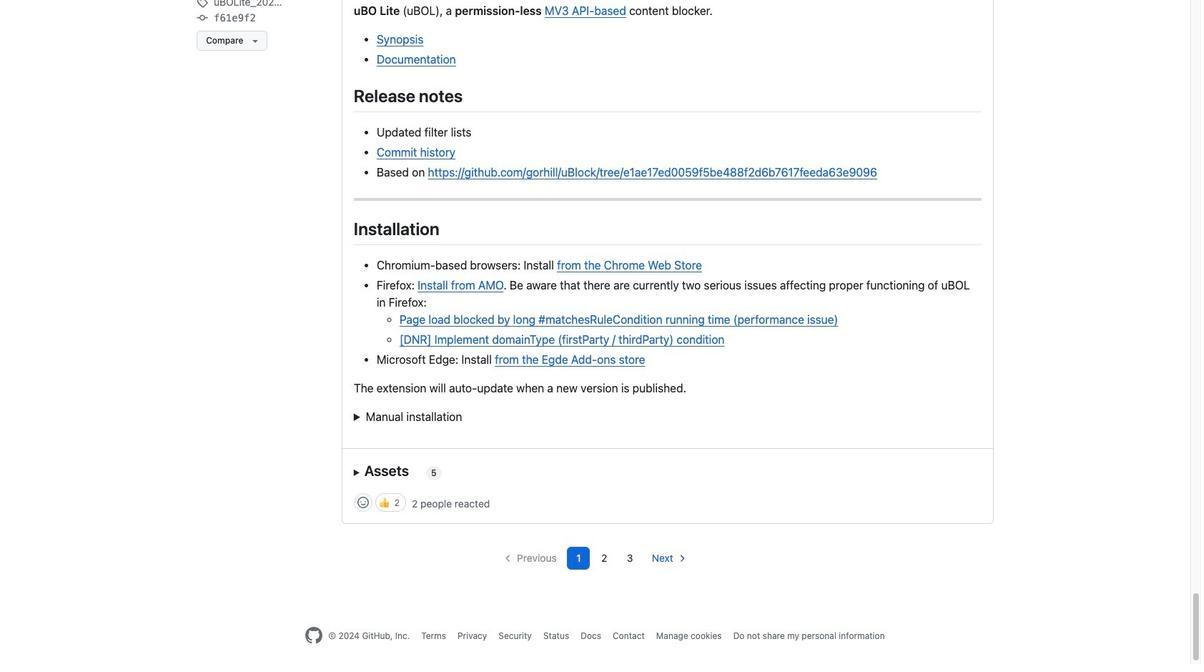 Task type: vqa. For each thing, say whether or not it's contained in the screenshot.
The 'Dot Fill' image
no



Task type: locate. For each thing, give the bounding box(es) containing it.
pagination navigation
[[495, 547, 696, 570]]

homepage image
[[306, 627, 323, 645]]

add or remove reactions element
[[354, 494, 373, 512]]

commit image
[[197, 12, 208, 24]]



Task type: describe. For each thing, give the bounding box(es) containing it.
page 1 element
[[568, 547, 590, 570]]

triangle down image
[[249, 35, 261, 47]]

add or remove reactions image
[[358, 497, 369, 509]]

tag image
[[197, 0, 208, 8]]



